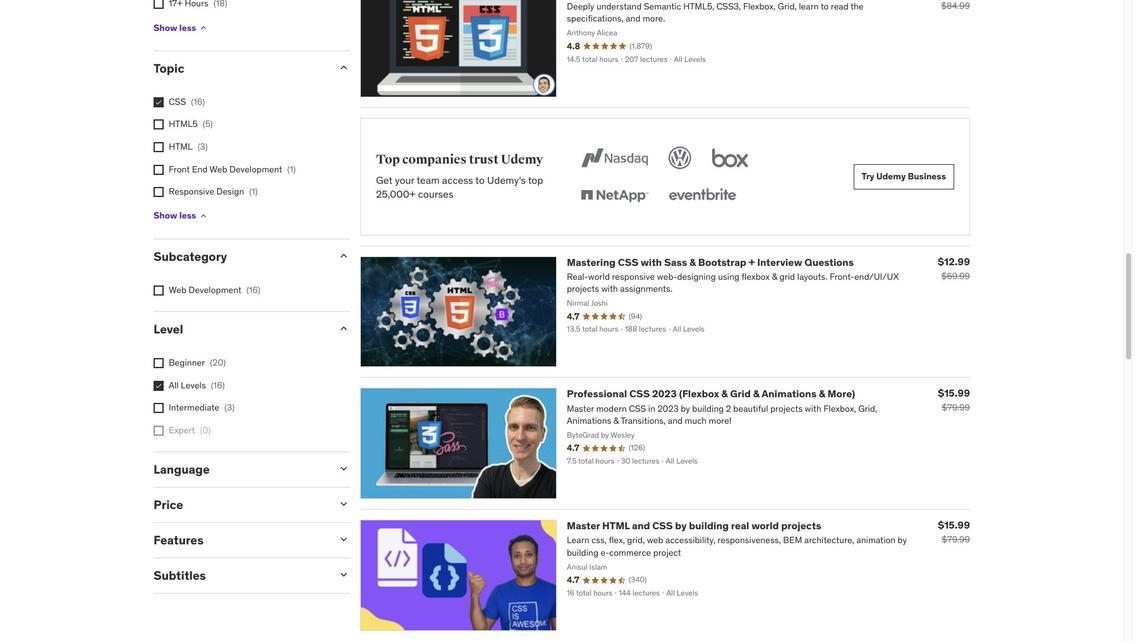 Task type: describe. For each thing, give the bounding box(es) containing it.
topic
[[154, 61, 184, 76]]

price button
[[154, 498, 328, 513]]

all
[[169, 380, 179, 391]]

and
[[632, 520, 651, 533]]

2 less from the top
[[179, 210, 196, 222]]

world
[[752, 520, 780, 533]]

responsive
[[169, 186, 214, 197]]

xsmall image for html
[[154, 142, 164, 152]]

professional css 2023 (flexbox & grid & animations & more) link
[[567, 388, 856, 401]]

real
[[732, 520, 750, 533]]

master
[[567, 520, 600, 533]]

(3) for intermediate (3)
[[225, 402, 235, 414]]

mastering
[[567, 256, 616, 268]]

html (3)
[[169, 141, 208, 152]]

& right sass
[[690, 256, 696, 268]]

(16) for web development (16)
[[247, 284, 261, 296]]

courses
[[418, 188, 454, 201]]

web development (16)
[[169, 284, 261, 296]]

by
[[676, 520, 687, 533]]

all levels (16)
[[169, 380, 225, 391]]

bootstrap
[[699, 256, 747, 268]]

small image for features
[[338, 534, 350, 546]]

html5
[[169, 119, 198, 130]]

0 vertical spatial development
[[230, 164, 282, 175]]

professional
[[567, 388, 628, 401]]

css left the 2023
[[630, 388, 650, 401]]

professional css 2023 (flexbox & grid & animations & more)
[[567, 388, 856, 401]]

xsmall image for all
[[154, 381, 164, 391]]

intermediate (3)
[[169, 402, 235, 414]]

small image for subtitles
[[338, 569, 350, 582]]

& left more)
[[819, 388, 826, 401]]

$79.99 for professional css 2023 (flexbox & grid & animations & more)
[[942, 402, 971, 414]]

small image for topic
[[338, 61, 350, 74]]

top
[[529, 174, 544, 187]]

(16) for all levels (16)
[[211, 380, 225, 391]]

1 show less button from the top
[[154, 15, 209, 40]]

trust
[[469, 152, 499, 168]]

1 less from the top
[[179, 22, 196, 33]]

top
[[376, 152, 400, 168]]

0 horizontal spatial (16)
[[191, 96, 205, 107]]

with
[[641, 256, 662, 268]]

xsmall image for expert
[[154, 426, 164, 436]]

building
[[689, 520, 729, 533]]

small image for price
[[338, 498, 350, 511]]

access
[[442, 174, 474, 187]]

your
[[395, 174, 415, 187]]

features
[[154, 533, 204, 548]]

language
[[154, 462, 210, 478]]

25,000+
[[376, 188, 416, 201]]

$12.99
[[939, 255, 971, 268]]

subtitles
[[154, 568, 206, 584]]

interview
[[758, 256, 803, 268]]

master html and css by building real world projects
[[567, 520, 822, 533]]

box image
[[709, 144, 752, 172]]

css left 'with'
[[618, 256, 639, 268]]

eventbrite image
[[666, 182, 739, 210]]

more)
[[828, 388, 856, 401]]

2 show less button from the top
[[154, 203, 209, 229]]

xsmall image for web
[[154, 286, 164, 296]]

xsmall image for front
[[154, 165, 164, 175]]

intermediate
[[169, 402, 219, 414]]

level button
[[154, 322, 328, 337]]

2 show from the top
[[154, 210, 177, 222]]

mastering css with sass & bootstrap + interview questions link
[[567, 256, 854, 268]]

levels
[[181, 380, 206, 391]]

try
[[862, 171, 875, 182]]

expert (0)
[[169, 425, 211, 436]]

0 vertical spatial web
[[210, 164, 227, 175]]

xsmall image for css
[[154, 97, 164, 107]]

& left "grid"
[[722, 388, 728, 401]]



Task type: vqa. For each thing, say whether or not it's contained in the screenshot.
lectures
no



Task type: locate. For each thing, give the bounding box(es) containing it.
2 $15.99 $79.99 from the top
[[939, 519, 971, 546]]

1 horizontal spatial web
[[210, 164, 227, 175]]

less down responsive
[[179, 210, 196, 222]]

1 vertical spatial $15.99
[[939, 519, 971, 532]]

(3)
[[198, 141, 208, 152], [225, 402, 235, 414]]

udemy right try
[[877, 171, 906, 182]]

less
[[179, 22, 196, 33], [179, 210, 196, 222]]

html left and
[[603, 520, 630, 533]]

udemy up top
[[501, 152, 544, 168]]

udemy
[[501, 152, 544, 168], [877, 171, 906, 182]]

0 vertical spatial show less button
[[154, 15, 209, 40]]

xsmall image for html5
[[154, 120, 164, 130]]

2 horizontal spatial (16)
[[247, 284, 261, 296]]

responsive design (1)
[[169, 186, 258, 197]]

(0)
[[200, 425, 211, 436]]

0 vertical spatial udemy
[[501, 152, 544, 168]]

companies
[[403, 152, 467, 168]]

2 $79.99 from the top
[[942, 534, 971, 546]]

3 small image from the top
[[338, 463, 350, 476]]

nasdaq image
[[579, 144, 651, 172]]

1 vertical spatial show
[[154, 210, 177, 222]]

web
[[210, 164, 227, 175], [169, 284, 187, 296]]

xsmall image left beginner
[[154, 359, 164, 369]]

css
[[169, 96, 186, 107], [618, 256, 639, 268], [630, 388, 650, 401], [653, 520, 673, 533]]

1 $79.99 from the top
[[942, 402, 971, 414]]

(20)
[[210, 357, 226, 369]]

&
[[690, 256, 696, 268], [722, 388, 728, 401], [754, 388, 760, 401], [819, 388, 826, 401]]

1 vertical spatial $15.99 $79.99
[[939, 519, 971, 546]]

development up design
[[230, 164, 282, 175]]

$12.99 $69.99
[[939, 255, 971, 282]]

0 horizontal spatial udemy
[[501, 152, 544, 168]]

(16)
[[191, 96, 205, 107], [247, 284, 261, 296], [211, 380, 225, 391]]

html up front
[[169, 141, 193, 152]]

1 horizontal spatial (16)
[[211, 380, 225, 391]]

1 vertical spatial web
[[169, 284, 187, 296]]

1 show from the top
[[154, 22, 177, 33]]

design
[[217, 186, 244, 197]]

end
[[192, 164, 208, 175]]

$15.99
[[939, 387, 971, 400], [939, 519, 971, 532]]

html5 (5)
[[169, 119, 213, 130]]

(flexbox
[[679, 388, 720, 401]]

0 vertical spatial $15.99 $79.99
[[939, 387, 971, 414]]

show less
[[154, 22, 196, 33], [154, 210, 196, 222]]

5 small image from the top
[[338, 569, 350, 582]]

small image for subcategory
[[338, 250, 350, 262]]

0 horizontal spatial web
[[169, 284, 187, 296]]

4 small image from the top
[[338, 498, 350, 511]]

show less up 'topic'
[[154, 22, 196, 33]]

business
[[908, 171, 947, 182]]

xsmall image up level
[[154, 286, 164, 296]]

(5)
[[203, 119, 213, 130]]

0 vertical spatial show less
[[154, 22, 196, 33]]

front end web development (1)
[[169, 164, 296, 175]]

xsmall image for beginner
[[154, 359, 164, 369]]

show
[[154, 22, 177, 33], [154, 210, 177, 222]]

master html and css by building real world projects link
[[567, 520, 822, 533]]

1 vertical spatial html
[[603, 520, 630, 533]]

xsmall image
[[154, 0, 164, 9], [154, 97, 164, 107], [154, 142, 164, 152], [154, 165, 164, 175], [154, 187, 164, 197], [199, 211, 209, 221], [154, 381, 164, 391], [154, 404, 164, 414], [154, 426, 164, 436]]

development
[[230, 164, 282, 175], [189, 284, 242, 296]]

features button
[[154, 533, 328, 548]]

web right end
[[210, 164, 227, 175]]

1 vertical spatial $79.99
[[942, 534, 971, 546]]

try udemy business
[[862, 171, 947, 182]]

small image
[[338, 61, 350, 74], [338, 534, 350, 546]]

try udemy business link
[[854, 164, 955, 189]]

level
[[154, 322, 183, 337]]

2 $15.99 from the top
[[939, 519, 971, 532]]

0 horizontal spatial (3)
[[198, 141, 208, 152]]

$15.99 $79.99 for master html and css by building real world projects
[[939, 519, 971, 546]]

subcategory button
[[154, 249, 328, 264]]

1 horizontal spatial (1)
[[287, 164, 296, 175]]

1 vertical spatial small image
[[338, 534, 350, 546]]

1 horizontal spatial html
[[603, 520, 630, 533]]

css (16)
[[169, 96, 205, 107]]

html
[[169, 141, 193, 152], [603, 520, 630, 533]]

show less button up 'topic'
[[154, 15, 209, 40]]

0 vertical spatial less
[[179, 22, 196, 33]]

0 horizontal spatial (1)
[[249, 186, 258, 197]]

show less button
[[154, 15, 209, 40], [154, 203, 209, 229]]

$69.99
[[942, 270, 971, 282]]

volkswagen image
[[666, 144, 694, 172]]

expert
[[169, 425, 195, 436]]

(16) up html5 (5)
[[191, 96, 205, 107]]

1 vertical spatial less
[[179, 210, 196, 222]]

css left by
[[653, 520, 673, 533]]

$79.99 for master html and css by building real world projects
[[942, 534, 971, 546]]

front
[[169, 164, 190, 175]]

less up 'topic'
[[179, 22, 196, 33]]

$79.99
[[942, 402, 971, 414], [942, 534, 971, 546]]

get
[[376, 174, 393, 187]]

xsmall image inside "show less" button
[[199, 211, 209, 221]]

1 horizontal spatial (3)
[[225, 402, 235, 414]]

development down subcategory
[[189, 284, 242, 296]]

price
[[154, 498, 183, 513]]

show less button down responsive
[[154, 203, 209, 229]]

$15.99 $79.99
[[939, 387, 971, 414], [939, 519, 971, 546]]

animations
[[762, 388, 817, 401]]

projects
[[782, 520, 822, 533]]

0 vertical spatial small image
[[338, 61, 350, 74]]

to
[[476, 174, 485, 187]]

team
[[417, 174, 440, 187]]

grid
[[731, 388, 751, 401]]

0 vertical spatial $15.99
[[939, 387, 971, 400]]

(3) for html (3)
[[198, 141, 208, 152]]

$15.99 for master html and css by building real world projects
[[939, 519, 971, 532]]

subcategory
[[154, 249, 227, 264]]

$15.99 $79.99 for professional css 2023 (flexbox & grid & animations & more)
[[939, 387, 971, 414]]

show down responsive
[[154, 210, 177, 222]]

2 small image from the top
[[338, 534, 350, 546]]

0 vertical spatial (1)
[[287, 164, 296, 175]]

1 vertical spatial development
[[189, 284, 242, 296]]

0 horizontal spatial html
[[169, 141, 193, 152]]

(3) up end
[[198, 141, 208, 152]]

1 vertical spatial (16)
[[247, 284, 261, 296]]

language button
[[154, 462, 328, 478]]

+
[[749, 256, 756, 268]]

small image
[[338, 250, 350, 262], [338, 323, 350, 335], [338, 463, 350, 476], [338, 498, 350, 511], [338, 569, 350, 582]]

1 small image from the top
[[338, 250, 350, 262]]

0 vertical spatial html
[[169, 141, 193, 152]]

1 vertical spatial udemy
[[877, 171, 906, 182]]

top companies trust udemy get your team access to udemy's top 25,000+ courses
[[376, 152, 544, 201]]

1 small image from the top
[[338, 61, 350, 74]]

udemy inside top companies trust udemy get your team access to udemy's top 25,000+ courses
[[501, 152, 544, 168]]

small image for level
[[338, 323, 350, 335]]

show less down responsive
[[154, 210, 196, 222]]

1 $15.99 from the top
[[939, 387, 971, 400]]

subtitles button
[[154, 568, 328, 584]]

(16) down subcategory dropdown button at the left of page
[[247, 284, 261, 296]]

css up the html5
[[169, 96, 186, 107]]

& right "grid"
[[754, 388, 760, 401]]

xsmall image left the html5
[[154, 120, 164, 130]]

$15.99 for professional css 2023 (flexbox & grid & animations & more)
[[939, 387, 971, 400]]

1 vertical spatial (1)
[[249, 186, 258, 197]]

1 show less from the top
[[154, 22, 196, 33]]

(1)
[[287, 164, 296, 175], [249, 186, 258, 197]]

0 vertical spatial (16)
[[191, 96, 205, 107]]

2 show less from the top
[[154, 210, 196, 222]]

0 vertical spatial (3)
[[198, 141, 208, 152]]

questions
[[805, 256, 854, 268]]

1 $15.99 $79.99 from the top
[[939, 387, 971, 414]]

2 small image from the top
[[338, 323, 350, 335]]

beginner
[[169, 357, 205, 369]]

0 vertical spatial $79.99
[[942, 402, 971, 414]]

1 vertical spatial show less
[[154, 210, 196, 222]]

1 vertical spatial show less button
[[154, 203, 209, 229]]

small image for language
[[338, 463, 350, 476]]

sass
[[665, 256, 688, 268]]

netapp image
[[579, 182, 651, 210]]

udemy's
[[487, 174, 526, 187]]

2 vertical spatial (16)
[[211, 380, 225, 391]]

show up 'topic'
[[154, 22, 177, 33]]

web down subcategory
[[169, 284, 187, 296]]

xsmall image
[[199, 23, 209, 33], [154, 120, 164, 130], [154, 286, 164, 296], [154, 359, 164, 369]]

1 vertical spatial (3)
[[225, 402, 235, 414]]

2023
[[653, 388, 677, 401]]

xsmall image for responsive
[[154, 187, 164, 197]]

0 vertical spatial show
[[154, 22, 177, 33]]

1 horizontal spatial udemy
[[877, 171, 906, 182]]

xsmall image for intermediate
[[154, 404, 164, 414]]

mastering css with sass & bootstrap + interview questions
[[567, 256, 854, 268]]

xsmall image up topic dropdown button
[[199, 23, 209, 33]]

(3) right intermediate
[[225, 402, 235, 414]]

beginner (20)
[[169, 357, 226, 369]]

(16) down (20)
[[211, 380, 225, 391]]

topic button
[[154, 61, 328, 76]]



